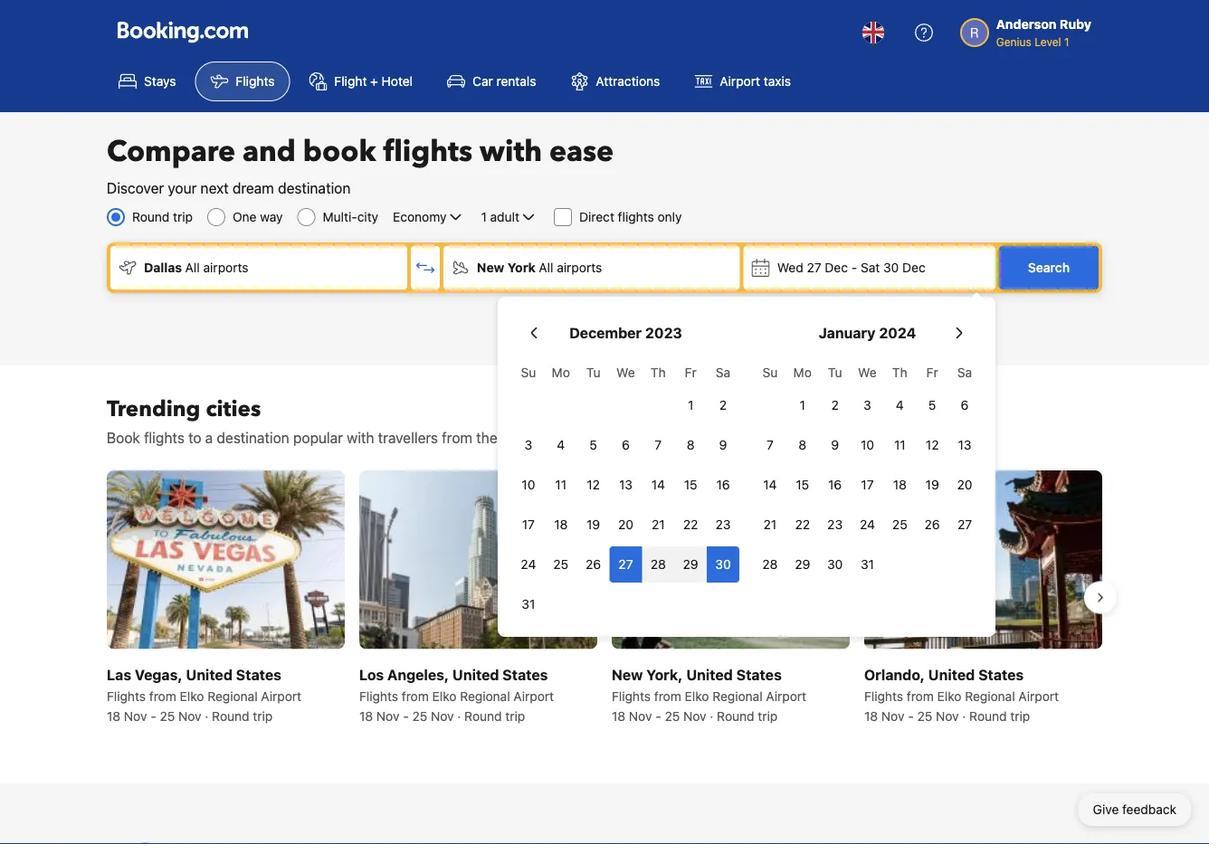Task type: locate. For each thing, give the bounding box(es) containing it.
from for new york, united states
[[655, 689, 682, 704]]

28 cell
[[642, 543, 675, 583]]

fr up 1 option
[[685, 365, 697, 380]]

10 inside checkbox
[[522, 478, 536, 493]]

20 right 19 december 2023 'option'
[[619, 518, 634, 533]]

1 tu from the left
[[587, 365, 601, 380]]

- for los angeles, united states
[[403, 709, 409, 724]]

30 right 29 checkbox
[[828, 557, 843, 572]]

22 January 2024 checkbox
[[787, 507, 819, 543]]

0 horizontal spatial su
[[521, 365, 536, 380]]

7 January 2024 checkbox
[[754, 427, 787, 464]]

27
[[807, 260, 822, 275], [958, 518, 973, 533], [619, 557, 634, 572]]

1 horizontal spatial 3
[[864, 398, 872, 413]]

compare
[[107, 132, 235, 172]]

2 9 from the left
[[832, 438, 840, 453]]

1 horizontal spatial 24
[[860, 518, 876, 533]]

united right "orlando,"
[[929, 666, 976, 684]]

regional inside new york, united states flights from elko regional airport 18 nov - 25 nov · round trip
[[713, 689, 763, 704]]

dream
[[233, 180, 274, 197]]

0 horizontal spatial new
[[477, 260, 505, 275]]

flights up economy
[[383, 132, 473, 172]]

booking.com logo image
[[118, 21, 248, 43], [118, 21, 248, 43]]

1 horizontal spatial 11
[[895, 438, 906, 453]]

1 16 from the left
[[717, 478, 731, 493]]

0 horizontal spatial 30
[[716, 557, 732, 572]]

states for new york, united states
[[737, 666, 782, 684]]

region
[[92, 464, 1118, 733]]

2 23 from the left
[[828, 518, 843, 533]]

from left the
[[442, 430, 473, 447]]

0 horizontal spatial flights
[[144, 430, 185, 447]]

united inside new york, united states flights from elko regional airport 18 nov - 25 nov · round trip
[[687, 666, 733, 684]]

2 we from the left
[[859, 365, 877, 380]]

airport inside orlando, united states flights from elko regional airport 18 nov - 25 nov · round trip
[[1019, 689, 1060, 704]]

23 inside the 23 january 2024 option
[[828, 518, 843, 533]]

0 vertical spatial with
[[480, 132, 543, 172]]

- inside los angeles, united states flights from elko regional airport 18 nov - 25 nov · round trip
[[403, 709, 409, 724]]

one
[[233, 210, 257, 225]]

united for los angeles, united states
[[453, 666, 499, 684]]

6 right 5 option
[[622, 438, 630, 453]]

0 horizontal spatial 2
[[720, 398, 727, 413]]

flights inside "trending cities book flights to a destination popular with travellers from the united states"
[[144, 430, 185, 447]]

elko inside las vegas, united states flights from elko regional airport 18 nov - 25 nov · round trip
[[180, 689, 204, 704]]

tu
[[587, 365, 601, 380], [828, 365, 843, 380]]

anderson ruby genius level 1
[[997, 17, 1092, 48]]

1 horizontal spatial flights
[[383, 132, 473, 172]]

0 horizontal spatial 3
[[525, 438, 533, 453]]

attractions
[[596, 74, 661, 89]]

2 right 1 option
[[720, 398, 727, 413]]

trip
[[173, 210, 193, 225], [253, 709, 273, 724], [506, 709, 525, 724], [758, 709, 778, 724], [1011, 709, 1031, 724]]

1 horizontal spatial th
[[893, 365, 908, 380]]

8 right 7 option
[[687, 438, 695, 453]]

22 right "21 december 2023" option
[[684, 518, 699, 533]]

2 nov from the left
[[178, 709, 202, 724]]

regional for angeles,
[[460, 689, 510, 704]]

1 horizontal spatial 20
[[958, 478, 973, 493]]

2 · from the left
[[458, 709, 461, 724]]

flights inside the compare and book flights with ease discover your next dream destination
[[383, 132, 473, 172]]

all right dallas
[[185, 260, 200, 275]]

-
[[852, 260, 858, 275], [151, 709, 156, 724], [403, 709, 409, 724], [656, 709, 662, 724], [909, 709, 914, 724]]

states inside "trending cities book flights to a destination popular with travellers from the united states"
[[549, 430, 591, 447]]

airports down direct
[[557, 260, 602, 275]]

3 · from the left
[[710, 709, 714, 724]]

22 left the 23 january 2024 option
[[796, 518, 811, 533]]

1 horizontal spatial 26
[[925, 518, 941, 533]]

12 inside checkbox
[[587, 478, 600, 493]]

1 January 2024 checkbox
[[787, 388, 819, 424]]

0 horizontal spatial 12
[[587, 478, 600, 493]]

27 January 2024 checkbox
[[949, 507, 982, 543]]

20 January 2024 checkbox
[[949, 467, 982, 504]]

7 right 6 december 2023 option
[[655, 438, 662, 453]]

states inside orlando, united states flights from elko regional airport 18 nov - 25 nov · round trip
[[979, 666, 1025, 684]]

1 horizontal spatial 27
[[807, 260, 822, 275]]

21
[[652, 518, 665, 533], [764, 518, 777, 533]]

31
[[861, 557, 875, 572], [522, 597, 536, 612]]

0 vertical spatial 11
[[895, 438, 906, 453]]

13
[[959, 438, 972, 453], [619, 478, 633, 493]]

2 horizontal spatial 27
[[958, 518, 973, 533]]

su up 3 option
[[521, 365, 536, 380]]

1 inside option
[[688, 398, 694, 413]]

14 January 2024 checkbox
[[754, 467, 787, 504]]

with inside the compare and book flights with ease discover your next dream destination
[[480, 132, 543, 172]]

united right vegas,
[[186, 666, 233, 684]]

31 inside "option"
[[522, 597, 536, 612]]

22 inside checkbox
[[796, 518, 811, 533]]

tu up the 2 option
[[828, 365, 843, 380]]

- inside popup button
[[852, 260, 858, 275]]

20 inside option
[[958, 478, 973, 493]]

mo down december
[[552, 365, 570, 380]]

2 su from the left
[[763, 365, 778, 380]]

states
[[549, 430, 591, 447], [236, 666, 282, 684], [503, 666, 548, 684], [737, 666, 782, 684], [979, 666, 1025, 684]]

airports
[[203, 260, 249, 275], [557, 260, 602, 275]]

1 horizontal spatial 2
[[832, 398, 839, 413]]

21 January 2024 checkbox
[[754, 507, 787, 543]]

flights inside new york, united states flights from elko regional airport 18 nov - 25 nov · round trip
[[612, 689, 651, 704]]

1 vertical spatial 11
[[556, 478, 567, 493]]

- inside las vegas, united states flights from elko regional airport 18 nov - 25 nov · round trip
[[151, 709, 156, 724]]

and
[[243, 132, 296, 172]]

28 right "27" checkbox
[[651, 557, 666, 572]]

1 7 from the left
[[655, 438, 662, 453]]

2 inside option
[[832, 398, 839, 413]]

1 horizontal spatial fr
[[927, 365, 939, 380]]

1 left the 2 option
[[800, 398, 806, 413]]

2 th from the left
[[893, 365, 908, 380]]

wed
[[778, 260, 804, 275]]

17 inside checkbox
[[522, 518, 535, 533]]

trip for las
[[253, 709, 273, 724]]

from inside new york, united states flights from elko regional airport 18 nov - 25 nov · round trip
[[655, 689, 682, 704]]

14 for 14 january 2024 checkbox
[[764, 478, 778, 493]]

25 right 24 option on the bottom
[[554, 557, 569, 572]]

1 vertical spatial 31
[[522, 597, 536, 612]]

8 inside checkbox
[[687, 438, 695, 453]]

1 horizontal spatial 14
[[764, 478, 778, 493]]

9
[[720, 438, 728, 453], [832, 438, 840, 453]]

0 horizontal spatial mo
[[552, 365, 570, 380]]

22 for 22 december 2023 'option' on the right
[[684, 518, 699, 533]]

11 inside option
[[895, 438, 906, 453]]

0 horizontal spatial 27
[[619, 557, 634, 572]]

1 horizontal spatial 23
[[828, 518, 843, 533]]

2 all from the left
[[539, 260, 554, 275]]

1 vertical spatial 17
[[522, 518, 535, 533]]

25 inside las vegas, united states flights from elko regional airport 18 nov - 25 nov · round trip
[[160, 709, 175, 724]]

1 grid from the left
[[513, 355, 740, 623]]

30 December 2023 checkbox
[[707, 547, 740, 583]]

8 right 7 january 2024 option
[[799, 438, 807, 453]]

2 vertical spatial flights
[[144, 430, 185, 447]]

12 right 11 option
[[926, 438, 940, 453]]

0 horizontal spatial 29
[[683, 557, 699, 572]]

7 December 2023 checkbox
[[642, 427, 675, 464]]

1 horizontal spatial 21
[[764, 518, 777, 533]]

16 inside 16 december 2023 option
[[717, 478, 731, 493]]

tu down december
[[587, 365, 601, 380]]

17 inside option
[[862, 478, 874, 493]]

11 for 11 option on the bottom left of the page
[[556, 478, 567, 493]]

united inside las vegas, united states flights from elko regional airport 18 nov - 25 nov · round trip
[[186, 666, 233, 684]]

6 January 2024 checkbox
[[949, 388, 982, 424]]

0 horizontal spatial fr
[[685, 365, 697, 380]]

· for angeles,
[[458, 709, 461, 724]]

new
[[477, 260, 505, 275], [612, 666, 643, 684]]

york
[[508, 260, 536, 275]]

19 inside checkbox
[[926, 478, 940, 493]]

21 left 22 january 2024 checkbox
[[764, 518, 777, 533]]

10 inside option
[[861, 438, 875, 453]]

0 vertical spatial new
[[477, 260, 505, 275]]

th for 2023
[[651, 365, 666, 380]]

flights left only
[[618, 210, 655, 225]]

18
[[894, 478, 907, 493], [554, 518, 568, 533], [107, 709, 121, 724], [360, 709, 373, 724], [612, 709, 626, 724], [865, 709, 879, 724]]

1 horizontal spatial su
[[763, 365, 778, 380]]

11
[[895, 438, 906, 453], [556, 478, 567, 493]]

flights down york,
[[612, 689, 651, 704]]

december
[[570, 325, 642, 342]]

flights for los angeles, united states
[[360, 689, 399, 704]]

21 right 20 december 2023 checkbox
[[652, 518, 665, 533]]

15 for 15 january 2024 option
[[796, 478, 810, 493]]

26 right 25 january 2024 "checkbox"
[[925, 518, 941, 533]]

round inside los angeles, united states flights from elko regional airport 18 nov - 25 nov · round trip
[[465, 709, 502, 724]]

0 horizontal spatial 11
[[556, 478, 567, 493]]

1 mo from the left
[[552, 365, 570, 380]]

5 right 4 january 2024 checkbox
[[929, 398, 937, 413]]

2 regional from the left
[[460, 689, 510, 704]]

9 right 8 january 2024 option
[[832, 438, 840, 453]]

from down york,
[[655, 689, 682, 704]]

3 left 4 december 2023 "option"
[[525, 438, 533, 453]]

13 left 14 option
[[619, 478, 633, 493]]

29
[[683, 557, 699, 572], [795, 557, 811, 572]]

1 horizontal spatial all
[[539, 260, 554, 275]]

3 regional from the left
[[713, 689, 763, 704]]

0 vertical spatial 12
[[926, 438, 940, 453]]

economy
[[393, 210, 447, 225]]

8 nov from the left
[[937, 709, 960, 724]]

- down "orlando,"
[[909, 709, 914, 724]]

1 29 from the left
[[683, 557, 699, 572]]

- down vegas,
[[151, 709, 156, 724]]

1 vertical spatial 12
[[587, 478, 600, 493]]

discover
[[107, 180, 164, 197]]

0 horizontal spatial 28
[[651, 557, 666, 572]]

2 29 from the left
[[795, 557, 811, 572]]

8 for 8 january 2024 option
[[799, 438, 807, 453]]

25 inside new york, united states flights from elko regional airport 18 nov - 25 nov · round trip
[[665, 709, 680, 724]]

trip for los
[[506, 709, 525, 724]]

29 right 28 option
[[683, 557, 699, 572]]

su
[[521, 365, 536, 380], [763, 365, 778, 380]]

6 for 6 checkbox
[[962, 398, 969, 413]]

6 December 2023 checkbox
[[610, 427, 642, 464]]

1 th from the left
[[651, 365, 666, 380]]

23
[[716, 518, 731, 533], [828, 518, 843, 533]]

1 vertical spatial flights
[[618, 210, 655, 225]]

1 21 from the left
[[652, 518, 665, 533]]

19 right '18 january 2024' checkbox
[[926, 478, 940, 493]]

30 January 2024 checkbox
[[819, 547, 852, 583]]

3 elko from the left
[[685, 689, 710, 704]]

2
[[720, 398, 727, 413], [832, 398, 839, 413]]

1 horizontal spatial 16
[[829, 478, 842, 493]]

0 vertical spatial 31
[[861, 557, 875, 572]]

15 right 14 option
[[684, 478, 698, 493]]

2 sa from the left
[[958, 365, 973, 380]]

genius
[[997, 35, 1032, 48]]

7 nov from the left
[[882, 709, 905, 724]]

24 inside 24 option
[[521, 557, 537, 572]]

1 vertical spatial 24
[[521, 557, 537, 572]]

0 horizontal spatial tu
[[587, 365, 601, 380]]

17 right 16 checkbox
[[862, 478, 874, 493]]

15
[[684, 478, 698, 493], [796, 478, 810, 493]]

regional inside las vegas, united states flights from elko regional airport 18 nov - 25 nov · round trip
[[208, 689, 258, 704]]

0 horizontal spatial grid
[[513, 355, 740, 623]]

1 8 from the left
[[687, 438, 695, 453]]

0 vertical spatial flights
[[383, 132, 473, 172]]

· inside new york, united states flights from elko regional airport 18 nov - 25 nov · round trip
[[710, 709, 714, 724]]

0 horizontal spatial 14
[[652, 478, 666, 493]]

27 right wed
[[807, 260, 822, 275]]

sa up 6 checkbox
[[958, 365, 973, 380]]

1 horizontal spatial 5
[[929, 398, 937, 413]]

18 inside option
[[554, 518, 568, 533]]

flights down los
[[360, 689, 399, 704]]

0 horizontal spatial th
[[651, 365, 666, 380]]

2 December 2023 checkbox
[[707, 388, 740, 424]]

0 vertical spatial 24
[[860, 518, 876, 533]]

2 left 3 option
[[832, 398, 839, 413]]

9 inside 9 january 2024 checkbox
[[832, 438, 840, 453]]

destination up multi-
[[278, 180, 351, 197]]

2 7 from the left
[[767, 438, 774, 453]]

31 inside checkbox
[[861, 557, 875, 572]]

3
[[864, 398, 872, 413], [525, 438, 533, 453]]

6 inside 6 december 2023 option
[[622, 438, 630, 453]]

2 15 from the left
[[796, 478, 810, 493]]

0 horizontal spatial 22
[[684, 518, 699, 533]]

19 inside 'option'
[[587, 518, 601, 533]]

27 inside checkbox
[[619, 557, 634, 572]]

2 14 from the left
[[764, 478, 778, 493]]

16 right 15 checkbox
[[717, 478, 731, 493]]

car rentals link
[[432, 62, 552, 101]]

4 January 2024 checkbox
[[884, 388, 917, 424]]

with
[[480, 132, 543, 172], [347, 430, 375, 447]]

0 vertical spatial 10
[[861, 438, 875, 453]]

24 for 24 option on the bottom
[[521, 557, 537, 572]]

16 inside 16 checkbox
[[829, 478, 842, 493]]

6 nov from the left
[[684, 709, 707, 724]]

1 vertical spatial 10
[[522, 478, 536, 493]]

20
[[958, 478, 973, 493], [619, 518, 634, 533]]

12 right 11 option on the bottom left of the page
[[587, 478, 600, 493]]

6
[[962, 398, 969, 413], [622, 438, 630, 453]]

round for las
[[212, 709, 250, 724]]

taxis
[[764, 74, 792, 89]]

31 right the 30 january 2024 option
[[861, 557, 875, 572]]

new left york,
[[612, 666, 643, 684]]

- down angeles, on the bottom left of the page
[[403, 709, 409, 724]]

14
[[652, 478, 666, 493], [764, 478, 778, 493]]

th
[[651, 365, 666, 380], [893, 365, 908, 380]]

1 vertical spatial 5
[[590, 438, 598, 453]]

flights inside los angeles, united states flights from elko regional airport 18 nov - 25 nov · round trip
[[360, 689, 399, 704]]

7 left 8 january 2024 option
[[767, 438, 774, 453]]

1 horizontal spatial 10
[[861, 438, 875, 453]]

give feedback
[[1094, 803, 1177, 818]]

a
[[205, 430, 213, 447]]

30 inside cell
[[716, 557, 732, 572]]

trip inside las vegas, united states flights from elko regional airport 18 nov - 25 nov · round trip
[[253, 709, 273, 724]]

elko inside new york, united states flights from elko regional airport 18 nov - 25 nov · round trip
[[685, 689, 710, 704]]

5
[[929, 398, 937, 413], [590, 438, 598, 453]]

1 right level
[[1065, 35, 1070, 48]]

su up 7 january 2024 option
[[763, 365, 778, 380]]

su for december
[[521, 365, 536, 380]]

flights for new york, united states
[[612, 689, 651, 704]]

1 horizontal spatial we
[[859, 365, 877, 380]]

2 horizontal spatial flights
[[618, 210, 655, 225]]

0 vertical spatial 20
[[958, 478, 973, 493]]

grid for january
[[754, 355, 982, 583]]

2 tu from the left
[[828, 365, 843, 380]]

1 all from the left
[[185, 260, 200, 275]]

2 8 from the left
[[799, 438, 807, 453]]

23 for 23 option
[[716, 518, 731, 533]]

29 right the 28 january 2024 option on the bottom right of the page
[[795, 557, 811, 572]]

4 elko from the left
[[938, 689, 962, 704]]

24 right the 23 january 2024 option
[[860, 518, 876, 533]]

25 inside orlando, united states flights from elko regional airport 18 nov - 25 nov · round trip
[[918, 709, 933, 724]]

14 left 15 january 2024 option
[[764, 478, 778, 493]]

1 elko from the left
[[180, 689, 204, 704]]

- down york,
[[656, 709, 662, 724]]

2 vertical spatial 27
[[619, 557, 634, 572]]

th for 2024
[[893, 365, 908, 380]]

1 left 2 option
[[688, 398, 694, 413]]

2 16 from the left
[[829, 478, 842, 493]]

26 inside option
[[925, 518, 941, 533]]

2 28 from the left
[[763, 557, 778, 572]]

1 · from the left
[[205, 709, 209, 724]]

0 vertical spatial 4
[[897, 398, 905, 413]]

book
[[107, 430, 140, 447]]

16 right 15 january 2024 option
[[829, 478, 842, 493]]

1 horizontal spatial tu
[[828, 365, 843, 380]]

2 grid from the left
[[754, 355, 982, 583]]

1 left the adult
[[481, 210, 487, 225]]

18 January 2024 checkbox
[[884, 467, 917, 504]]

13 December 2023 checkbox
[[610, 467, 642, 504]]

from inside los angeles, united states flights from elko regional airport 18 nov - 25 nov · round trip
[[402, 689, 429, 704]]

from down "orlando,"
[[907, 689, 935, 704]]

regional
[[208, 689, 258, 704], [460, 689, 510, 704], [713, 689, 763, 704], [966, 689, 1016, 704]]

0 horizontal spatial 5
[[590, 438, 598, 453]]

9 December 2023 checkbox
[[707, 427, 740, 464]]

airport inside las vegas, united states flights from elko regional airport 18 nov - 25 nov · round trip
[[261, 689, 302, 704]]

19
[[926, 478, 940, 493], [587, 518, 601, 533]]

28 for 21
[[763, 557, 778, 572]]

round inside new york, united states flights from elko regional airport 18 nov - 25 nov · round trip
[[717, 709, 755, 724]]

destination down cities
[[217, 430, 290, 447]]

15 inside 15 january 2024 option
[[796, 478, 810, 493]]

30 right sat
[[884, 260, 900, 275]]

3 December 2023 checkbox
[[513, 427, 545, 464]]

4
[[897, 398, 905, 413], [557, 438, 565, 453]]

1 horizontal spatial 13
[[959, 438, 972, 453]]

0 horizontal spatial 26
[[586, 557, 602, 572]]

sa up 2 option
[[716, 365, 731, 380]]

0 vertical spatial destination
[[278, 180, 351, 197]]

2 elko from the left
[[433, 689, 457, 704]]

0 horizontal spatial 7
[[655, 438, 662, 453]]

airport inside los angeles, united states flights from elko regional airport 18 nov - 25 nov · round trip
[[514, 689, 554, 704]]

+
[[371, 74, 378, 89]]

united right york,
[[687, 666, 733, 684]]

14 right 13 option
[[652, 478, 666, 493]]

20 right 19 checkbox
[[958, 478, 973, 493]]

1 we from the left
[[617, 365, 636, 380]]

30 inside popup button
[[884, 260, 900, 275]]

flights
[[236, 74, 275, 89], [107, 689, 146, 704], [360, 689, 399, 704], [612, 689, 651, 704], [865, 689, 904, 704]]

1 2 from the left
[[720, 398, 727, 413]]

0 horizontal spatial dec
[[825, 260, 849, 275]]

5 for 5 checkbox
[[929, 398, 937, 413]]

· inside los angeles, united states flights from elko regional airport 18 nov - 25 nov · round trip
[[458, 709, 461, 724]]

2 for january 2024
[[832, 398, 839, 413]]

1 horizontal spatial 31
[[861, 557, 875, 572]]

3 nov from the left
[[377, 709, 400, 724]]

elko
[[180, 689, 204, 704], [433, 689, 457, 704], [685, 689, 710, 704], [938, 689, 962, 704]]

trip for new
[[758, 709, 778, 724]]

1 horizontal spatial 30
[[828, 557, 843, 572]]

3 right the 2 option
[[864, 398, 872, 413]]

regional for vegas,
[[208, 689, 258, 704]]

15 January 2024 checkbox
[[787, 467, 819, 504]]

12 for the 12 checkbox
[[926, 438, 940, 453]]

12
[[926, 438, 940, 453], [587, 478, 600, 493]]

4 regional from the left
[[966, 689, 1016, 704]]

trip inside los angeles, united states flights from elko regional airport 18 nov - 25 nov · round trip
[[506, 709, 525, 724]]

1 vertical spatial 3
[[525, 438, 533, 453]]

2 January 2024 checkbox
[[819, 388, 852, 424]]

23 right 22 january 2024 checkbox
[[828, 518, 843, 533]]

31 for 31 checkbox
[[861, 557, 875, 572]]

16
[[717, 478, 731, 493], [829, 478, 842, 493]]

22
[[684, 518, 699, 533], [796, 518, 811, 533]]

united inside los angeles, united states flights from elko regional airport 18 nov - 25 nov · round trip
[[453, 666, 499, 684]]

8 inside option
[[799, 438, 807, 453]]

14 inside checkbox
[[764, 478, 778, 493]]

mo up 1 january 2024 checkbox
[[794, 365, 812, 380]]

new for york
[[477, 260, 505, 275]]

24 left the 25 december 2023 option
[[521, 557, 537, 572]]

0 vertical spatial 19
[[926, 478, 940, 493]]

0 horizontal spatial 17
[[522, 518, 535, 533]]

united right angeles, on the bottom left of the page
[[453, 666, 499, 684]]

trending cities book flights to a destination popular with travellers from the united states
[[107, 394, 591, 447]]

round for los
[[465, 709, 502, 724]]

with right popular
[[347, 430, 375, 447]]

new york all airports
[[477, 260, 602, 275]]

4 · from the left
[[963, 709, 967, 724]]

new york, united states flights from elko regional airport 18 nov - 25 nov · round trip
[[612, 666, 807, 724]]

we up 3 option
[[859, 365, 877, 380]]

12 January 2024 checkbox
[[917, 427, 949, 464]]

1 adult button
[[480, 206, 540, 228]]

regional inside los angeles, united states flights from elko regional airport 18 nov - 25 nov · round trip
[[460, 689, 510, 704]]

11 right 10 january 2024 option
[[895, 438, 906, 453]]

united for las vegas, united states
[[186, 666, 233, 684]]

elko inside los angeles, united states flights from elko regional airport 18 nov - 25 nov · round trip
[[433, 689, 457, 704]]

27 for 27 option at the right bottom of the page
[[958, 518, 973, 533]]

states inside las vegas, united states flights from elko regional airport 18 nov - 25 nov · round trip
[[236, 666, 282, 684]]

11 inside option
[[556, 478, 567, 493]]

1 fr from the left
[[685, 365, 697, 380]]

airports down one
[[203, 260, 249, 275]]

with up the 1 adult dropdown button
[[480, 132, 543, 172]]

1 vertical spatial 4
[[557, 438, 565, 453]]

destination inside the compare and book flights with ease discover your next dream destination
[[278, 180, 351, 197]]

states inside los angeles, united states flights from elko regional airport 18 nov - 25 nov · round trip
[[503, 666, 548, 684]]

22 December 2023 checkbox
[[675, 507, 707, 543]]

grid
[[513, 355, 740, 623], [754, 355, 982, 583]]

airport inside new york, united states flights from elko regional airport 18 nov - 25 nov · round trip
[[767, 689, 807, 704]]

1
[[1065, 35, 1070, 48], [481, 210, 487, 225], [688, 398, 694, 413], [800, 398, 806, 413]]

26 inside checkbox
[[586, 557, 602, 572]]

1 horizontal spatial 9
[[832, 438, 840, 453]]

26 for 26 december 2023 checkbox
[[586, 557, 602, 572]]

27 December 2023 checkbox
[[610, 547, 642, 583]]

0 horizontal spatial 24
[[521, 557, 537, 572]]

1 horizontal spatial mo
[[794, 365, 812, 380]]

23 inside 23 option
[[716, 518, 731, 533]]

8 January 2024 checkbox
[[787, 427, 819, 464]]

1 horizontal spatial with
[[480, 132, 543, 172]]

from inside las vegas, united states flights from elko regional airport 18 nov - 25 nov · round trip
[[149, 689, 176, 704]]

1 22 from the left
[[684, 518, 699, 533]]

- inside new york, united states flights from elko regional airport 18 nov - 25 nov · round trip
[[656, 709, 662, 724]]

17 left 18 option
[[522, 518, 535, 533]]

0 vertical spatial 27
[[807, 260, 822, 275]]

0 horizontal spatial all
[[185, 260, 200, 275]]

2 mo from the left
[[794, 365, 812, 380]]

5 inside checkbox
[[929, 398, 937, 413]]

3 January 2024 checkbox
[[852, 388, 884, 424]]

1 15 from the left
[[684, 478, 698, 493]]

fr up 5 checkbox
[[927, 365, 939, 380]]

1 horizontal spatial new
[[612, 666, 643, 684]]

flights for and
[[383, 132, 473, 172]]

1 horizontal spatial sa
[[958, 365, 973, 380]]

las
[[107, 666, 131, 684]]

1 horizontal spatial airports
[[557, 260, 602, 275]]

level
[[1035, 35, 1062, 48]]

flights inside las vegas, united states flights from elko regional airport 18 nov - 25 nov · round trip
[[107, 689, 146, 704]]

0 horizontal spatial sa
[[716, 365, 731, 380]]

30
[[884, 260, 900, 275], [716, 557, 732, 572], [828, 557, 843, 572]]

0 horizontal spatial 31
[[522, 597, 536, 612]]

travellers
[[378, 430, 438, 447]]

5 December 2023 checkbox
[[578, 427, 610, 464]]

flights down "orlando,"
[[865, 689, 904, 704]]

25 down "orlando,"
[[918, 709, 933, 724]]

18 inside los angeles, united states flights from elko regional airport 18 nov - 25 nov · round trip
[[360, 709, 373, 724]]

23 January 2024 checkbox
[[819, 507, 852, 543]]

21 December 2023 checkbox
[[642, 507, 675, 543]]

6 right 5 checkbox
[[962, 398, 969, 413]]

round
[[132, 210, 170, 225], [212, 709, 250, 724], [465, 709, 502, 724], [717, 709, 755, 724], [970, 709, 1008, 724]]

1 9 from the left
[[720, 438, 728, 453]]

2 2 from the left
[[832, 398, 839, 413]]

1 23 from the left
[[716, 518, 731, 533]]

26 December 2023 checkbox
[[578, 547, 610, 583]]

1 horizontal spatial 7
[[767, 438, 774, 453]]

2 21 from the left
[[764, 518, 777, 533]]

1 14 from the left
[[652, 478, 666, 493]]

1 horizontal spatial 17
[[862, 478, 874, 493]]

0 vertical spatial 17
[[862, 478, 874, 493]]

1 horizontal spatial 8
[[799, 438, 807, 453]]

wed 27 dec - sat 30 dec button
[[744, 246, 996, 290]]

17 for 17 option
[[862, 478, 874, 493]]

1 vertical spatial 26
[[586, 557, 602, 572]]

sa for 2024
[[958, 365, 973, 380]]

4 inside checkbox
[[897, 398, 905, 413]]

9 inside 9 option
[[720, 438, 728, 453]]

27 right '26' option
[[958, 518, 973, 533]]

all right york in the top of the page
[[539, 260, 554, 275]]

fr for 2024
[[927, 365, 939, 380]]

1 vertical spatial with
[[347, 430, 375, 447]]

airport
[[720, 74, 761, 89], [261, 689, 302, 704], [514, 689, 554, 704], [767, 689, 807, 704], [1019, 689, 1060, 704]]

27 inside option
[[958, 518, 973, 533]]

- left sat
[[852, 260, 858, 275]]

fr
[[685, 365, 697, 380], [927, 365, 939, 380]]

2 fr from the left
[[927, 365, 939, 380]]

1 horizontal spatial 29
[[795, 557, 811, 572]]

15 left 16 checkbox
[[796, 478, 810, 493]]

regional inside orlando, united states flights from elko regional airport 18 nov - 25 nov · round trip
[[966, 689, 1016, 704]]

8
[[687, 438, 695, 453], [799, 438, 807, 453]]

from down angeles, on the bottom left of the page
[[402, 689, 429, 704]]

1 su from the left
[[521, 365, 536, 380]]

0 horizontal spatial 6
[[622, 438, 630, 453]]

th down 2023 on the right top of the page
[[651, 365, 666, 380]]

1 28 from the left
[[651, 557, 666, 572]]

1 sa from the left
[[716, 365, 731, 380]]

0 horizontal spatial 20
[[619, 518, 634, 533]]

1 regional from the left
[[208, 689, 258, 704]]

10 right 9 january 2024 checkbox
[[861, 438, 875, 453]]

flights left to
[[144, 430, 185, 447]]

28 left 29 checkbox
[[763, 557, 778, 572]]

trending
[[107, 394, 201, 424]]

united right the
[[502, 430, 545, 447]]

2 22 from the left
[[796, 518, 811, 533]]

25 January 2024 checkbox
[[884, 507, 917, 543]]

28
[[651, 557, 666, 572], [763, 557, 778, 572]]

1 horizontal spatial dec
[[903, 260, 926, 275]]

19 right 18 option
[[587, 518, 601, 533]]

mo for december
[[552, 365, 570, 380]]

20 inside checkbox
[[619, 518, 634, 533]]

11 December 2023 checkbox
[[545, 467, 578, 504]]

27 right 26 december 2023 checkbox
[[619, 557, 634, 572]]

from down vegas,
[[149, 689, 176, 704]]

sa
[[716, 365, 731, 380], [958, 365, 973, 380]]

14 inside option
[[652, 478, 666, 493]]

12 inside checkbox
[[926, 438, 940, 453]]

31 December 2023 checkbox
[[513, 587, 545, 623]]

9 right 8 december 2023 checkbox
[[720, 438, 728, 453]]

1 adult
[[481, 210, 520, 225]]

25
[[893, 518, 908, 533], [554, 557, 569, 572], [160, 709, 175, 724], [413, 709, 428, 724], [665, 709, 680, 724], [918, 709, 933, 724]]

4 nov from the left
[[431, 709, 454, 724]]

11 right 10 checkbox
[[556, 478, 567, 493]]

th up 4 january 2024 checkbox
[[893, 365, 908, 380]]

united
[[502, 430, 545, 447], [186, 666, 233, 684], [453, 666, 499, 684], [687, 666, 733, 684], [929, 666, 976, 684]]

25 right 24 january 2024 checkbox
[[893, 518, 908, 533]]

4 inside "option"
[[557, 438, 565, 453]]

elko for angeles,
[[433, 689, 457, 704]]

ease
[[550, 132, 614, 172]]

13 January 2024 checkbox
[[949, 427, 982, 464]]

tu for december
[[587, 365, 601, 380]]

1 horizontal spatial 19
[[926, 478, 940, 493]]

11 January 2024 checkbox
[[884, 427, 917, 464]]

7 for 7 january 2024 option
[[767, 438, 774, 453]]

5 inside option
[[590, 438, 598, 453]]

0 vertical spatial 13
[[959, 438, 972, 453]]

0 vertical spatial 26
[[925, 518, 941, 533]]

1 vertical spatial 27
[[958, 518, 973, 533]]

29 inside cell
[[683, 557, 699, 572]]

0 horizontal spatial 8
[[687, 438, 695, 453]]

20 December 2023 checkbox
[[610, 507, 642, 543]]

·
[[205, 709, 209, 724], [458, 709, 461, 724], [710, 709, 714, 724], [963, 709, 967, 724]]

0 horizontal spatial 16
[[717, 478, 731, 493]]

13 right the 12 checkbox
[[959, 438, 972, 453]]

22 for 22 january 2024 checkbox
[[796, 518, 811, 533]]

- for new york, united states
[[656, 709, 662, 724]]

give feedback button
[[1079, 794, 1192, 827]]



Task type: describe. For each thing, give the bounding box(es) containing it.
we for december
[[617, 365, 636, 380]]

search button
[[1000, 246, 1099, 290]]

17 December 2023 checkbox
[[513, 507, 545, 543]]

· for vegas,
[[205, 709, 209, 724]]

2 dec from the left
[[903, 260, 926, 275]]

31 January 2024 checkbox
[[852, 547, 884, 583]]

13 for 13 option
[[619, 478, 633, 493]]

23 December 2023 checkbox
[[707, 507, 740, 543]]

29 cell
[[675, 543, 707, 583]]

cities
[[206, 394, 261, 424]]

8 for 8 december 2023 checkbox
[[687, 438, 695, 453]]

29 for 29 december 2023 checkbox
[[683, 557, 699, 572]]

29 for 29 checkbox
[[795, 557, 811, 572]]

rentals
[[497, 74, 537, 89]]

27 inside popup button
[[807, 260, 822, 275]]

orlando,
[[865, 666, 926, 684]]

27 for "27" checkbox
[[619, 557, 634, 572]]

6 for 6 december 2023 option
[[622, 438, 630, 453]]

28 for 27
[[651, 557, 666, 572]]

10 January 2024 checkbox
[[852, 427, 884, 464]]

from for los angeles, united states
[[402, 689, 429, 704]]

flight + hotel link
[[294, 62, 428, 101]]

round trip
[[132, 210, 193, 225]]

10 for 10 checkbox
[[522, 478, 536, 493]]

26 January 2024 checkbox
[[917, 507, 949, 543]]

17 January 2024 checkbox
[[852, 467, 884, 504]]

9 for 9 january 2024 checkbox
[[832, 438, 840, 453]]

1 inside dropdown button
[[481, 210, 487, 225]]

29 December 2023 checkbox
[[675, 547, 707, 583]]

su for january
[[763, 365, 778, 380]]

ruby
[[1060, 17, 1092, 32]]

18 inside checkbox
[[894, 478, 907, 493]]

dallas all airports
[[144, 260, 249, 275]]

18 inside las vegas, united states flights from elko regional airport 18 nov - 25 nov · round trip
[[107, 709, 121, 724]]

anderson
[[997, 17, 1057, 32]]

1 December 2023 checkbox
[[675, 388, 707, 424]]

only
[[658, 210, 682, 225]]

15 December 2023 checkbox
[[675, 467, 707, 504]]

31 for 31 december 2023 "option"
[[522, 597, 536, 612]]

united inside "trending cities book flights to a destination popular with travellers from the united states"
[[502, 430, 545, 447]]

los angeles, united states image
[[360, 471, 598, 650]]

car rentals
[[473, 74, 537, 89]]

compare and book flights with ease discover your next dream destination
[[107, 132, 614, 197]]

16 January 2024 checkbox
[[819, 467, 852, 504]]

your
[[168, 180, 197, 197]]

4 December 2023 checkbox
[[545, 427, 578, 464]]

1 inside anderson ruby genius level 1
[[1065, 35, 1070, 48]]

30 for the 30 december 2023 option
[[716, 557, 732, 572]]

los
[[360, 666, 384, 684]]

flights up 'and'
[[236, 74, 275, 89]]

states for las vegas, united states
[[236, 666, 282, 684]]

1 nov from the left
[[124, 709, 147, 724]]

21 for "21 december 2023" option
[[652, 518, 665, 533]]

flights for las vegas, united states
[[107, 689, 146, 704]]

18 inside new york, united states flights from elko regional airport 18 nov - 25 nov · round trip
[[612, 709, 626, 724]]

9 for 9 option
[[720, 438, 728, 453]]

12 for 12 december 2023 checkbox
[[587, 478, 600, 493]]

7 for 7 option
[[655, 438, 662, 453]]

5 nov from the left
[[629, 709, 652, 724]]

direct flights only
[[580, 210, 682, 225]]

29 January 2024 checkbox
[[787, 547, 819, 583]]

mo for january
[[794, 365, 812, 380]]

january
[[819, 325, 876, 342]]

- inside orlando, united states flights from elko regional airport 18 nov - 25 nov · round trip
[[909, 709, 914, 724]]

19 for 19 checkbox
[[926, 478, 940, 493]]

1 dec from the left
[[825, 260, 849, 275]]

17 for 17 checkbox at the bottom left of page
[[522, 518, 535, 533]]

city
[[358, 210, 379, 225]]

19 for 19 december 2023 'option'
[[587, 518, 601, 533]]

28 December 2023 checkbox
[[642, 547, 675, 583]]

18 inside orlando, united states flights from elko regional airport 18 nov - 25 nov · round trip
[[865, 709, 879, 724]]

dallas
[[144, 260, 182, 275]]

give
[[1094, 803, 1120, 818]]

airport taxis
[[720, 74, 792, 89]]

car
[[473, 74, 493, 89]]

round for new
[[717, 709, 755, 724]]

25 inside los angeles, united states flights from elko regional airport 18 nov - 25 nov · round trip
[[413, 709, 428, 724]]

december 2023
[[570, 325, 683, 342]]

feedback
[[1123, 803, 1177, 818]]

united inside orlando, united states flights from elko regional airport 18 nov - 25 nov · round trip
[[929, 666, 976, 684]]

new for york,
[[612, 666, 643, 684]]

attractions link
[[556, 62, 676, 101]]

25 December 2023 checkbox
[[545, 547, 578, 583]]

orlando, united states flights from elko regional airport 18 nov - 25 nov · round trip
[[865, 666, 1060, 724]]

16 for 16 december 2023 option
[[717, 478, 731, 493]]

15 for 15 checkbox
[[684, 478, 698, 493]]

flights link
[[195, 62, 290, 101]]

sat
[[861, 260, 881, 275]]

search
[[1029, 260, 1071, 275]]

multi-
[[323, 210, 358, 225]]

24 for 24 january 2024 checkbox
[[860, 518, 876, 533]]

regional for york,
[[713, 689, 763, 704]]

next
[[201, 180, 229, 197]]

flights for cities
[[144, 430, 185, 447]]

popular
[[293, 430, 343, 447]]

27 cell
[[610, 543, 642, 583]]

18 December 2023 checkbox
[[545, 507, 578, 543]]

14 December 2023 checkbox
[[642, 467, 675, 504]]

19 December 2023 checkbox
[[578, 507, 610, 543]]

4 for 4 january 2024 checkbox
[[897, 398, 905, 413]]

25 inside option
[[554, 557, 569, 572]]

direct
[[580, 210, 615, 225]]

30 cell
[[707, 543, 740, 583]]

5 January 2024 checkbox
[[917, 388, 949, 424]]

flight + hotel
[[335, 74, 413, 89]]

1 inside checkbox
[[800, 398, 806, 413]]

4 for 4 december 2023 "option"
[[557, 438, 565, 453]]

airport for los angeles, united states
[[514, 689, 554, 704]]

multi-city
[[323, 210, 379, 225]]

· for york,
[[710, 709, 714, 724]]

from for las vegas, united states
[[149, 689, 176, 704]]

flight
[[335, 74, 367, 89]]

las vegas, united states image
[[107, 471, 345, 650]]

airport for las vegas, united states
[[261, 689, 302, 704]]

los angeles, united states flights from elko regional airport 18 nov - 25 nov · round trip
[[360, 666, 554, 724]]

orlando, united states image
[[865, 471, 1103, 650]]

11 for 11 option
[[895, 438, 906, 453]]

20 for 20 december 2023 checkbox
[[619, 518, 634, 533]]

19 January 2024 checkbox
[[917, 467, 949, 504]]

5 for 5 option
[[590, 438, 598, 453]]

round inside orlando, united states flights from elko regional airport 18 nov - 25 nov · round trip
[[970, 709, 1008, 724]]

2 airports from the left
[[557, 260, 602, 275]]

20 for 20 option
[[958, 478, 973, 493]]

28 January 2024 checkbox
[[754, 547, 787, 583]]

united for new york, united states
[[687, 666, 733, 684]]

tu for january
[[828, 365, 843, 380]]

january 2024
[[819, 325, 917, 342]]

angeles,
[[388, 666, 449, 684]]

10 for 10 january 2024 option
[[861, 438, 875, 453]]

we for january
[[859, 365, 877, 380]]

2 for december 2023
[[720, 398, 727, 413]]

with inside "trending cities book flights to a destination popular with travellers from the united states"
[[347, 430, 375, 447]]

stays
[[144, 74, 176, 89]]

airport for new york, united states
[[767, 689, 807, 704]]

states for los angeles, united states
[[503, 666, 548, 684]]

trip inside orlando, united states flights from elko regional airport 18 nov - 25 nov · round trip
[[1011, 709, 1031, 724]]

21 for "21" option
[[764, 518, 777, 533]]

one way
[[233, 210, 283, 225]]

25 inside "checkbox"
[[893, 518, 908, 533]]

wed 27 dec - sat 30 dec
[[778, 260, 926, 275]]

stays link
[[103, 62, 191, 101]]

las vegas, united states flights from elko regional airport 18 nov - 25 nov · round trip
[[107, 666, 302, 724]]

elko for vegas,
[[180, 689, 204, 704]]

new york, united states image
[[612, 471, 850, 650]]

24 December 2023 checkbox
[[513, 547, 545, 583]]

- for las vegas, united states
[[151, 709, 156, 724]]

24 January 2024 checkbox
[[852, 507, 884, 543]]

8 December 2023 checkbox
[[675, 427, 707, 464]]

from inside orlando, united states flights from elko regional airport 18 nov - 25 nov · round trip
[[907, 689, 935, 704]]

26 for '26' option
[[925, 518, 941, 533]]

13 for 13 january 2024 option
[[959, 438, 972, 453]]

flights inside orlando, united states flights from elko regional airport 18 nov - 25 nov · round trip
[[865, 689, 904, 704]]

elko for york,
[[685, 689, 710, 704]]

2023
[[646, 325, 683, 342]]

16 December 2023 checkbox
[[707, 467, 740, 504]]

9 January 2024 checkbox
[[819, 427, 852, 464]]

· inside orlando, united states flights from elko regional airport 18 nov - 25 nov · round trip
[[963, 709, 967, 724]]

16 for 16 checkbox
[[829, 478, 842, 493]]

1 airports from the left
[[203, 260, 249, 275]]

sa for 2023
[[716, 365, 731, 380]]

grid for december
[[513, 355, 740, 623]]

york,
[[647, 666, 683, 684]]

elko inside orlando, united states flights from elko regional airport 18 nov - 25 nov · round trip
[[938, 689, 962, 704]]

hotel
[[382, 74, 413, 89]]

region containing las vegas, united states
[[92, 464, 1118, 733]]

fr for 2023
[[685, 365, 697, 380]]

destination inside "trending cities book flights to a destination popular with travellers from the united states"
[[217, 430, 290, 447]]

12 December 2023 checkbox
[[578, 467, 610, 504]]

from inside "trending cities book flights to a destination popular with travellers from the united states"
[[442, 430, 473, 447]]

book
[[303, 132, 376, 172]]

way
[[260, 210, 283, 225]]

10 December 2023 checkbox
[[513, 467, 545, 504]]

30 for the 30 january 2024 option
[[828, 557, 843, 572]]

airport inside 'link'
[[720, 74, 761, 89]]

to
[[188, 430, 202, 447]]

2024
[[880, 325, 917, 342]]

the
[[477, 430, 498, 447]]

adult
[[491, 210, 520, 225]]

23 for the 23 january 2024 option
[[828, 518, 843, 533]]

vegas,
[[135, 666, 183, 684]]

airport taxis link
[[680, 62, 807, 101]]

0 vertical spatial 3
[[864, 398, 872, 413]]



Task type: vqa. For each thing, say whether or not it's contained in the screenshot.


